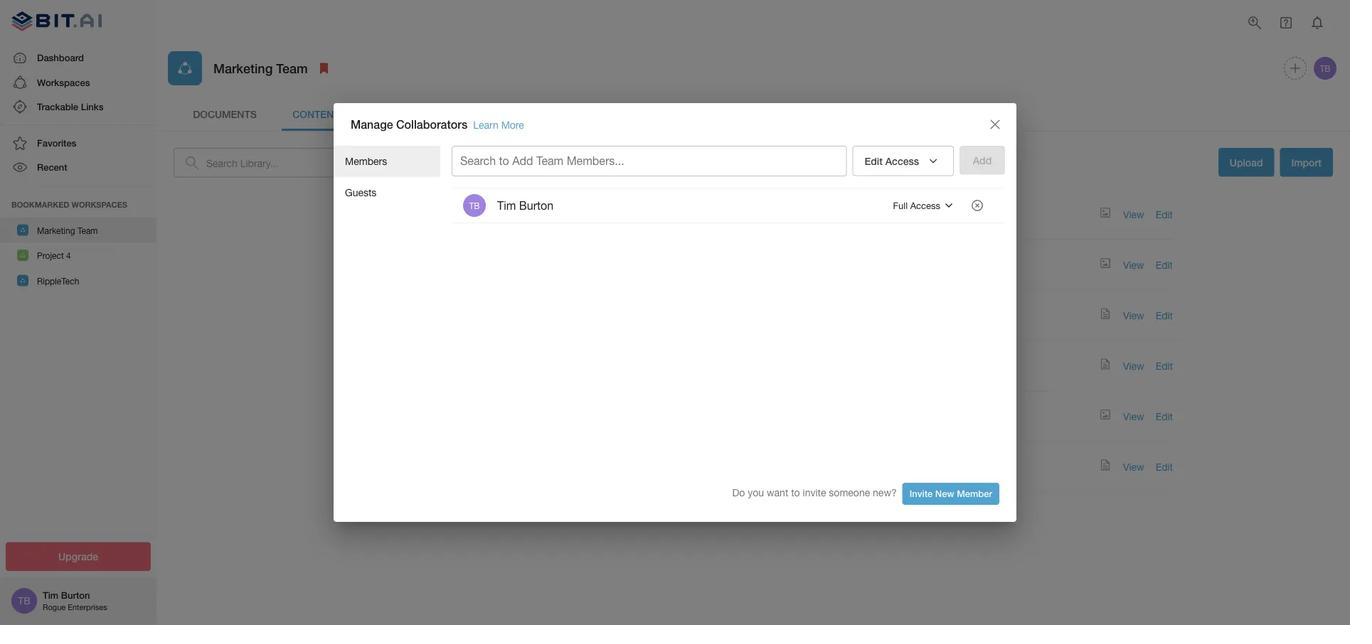 Task type: describe. For each thing, give the bounding box(es) containing it.
tim burton rogue enterprises
[[43, 590, 107, 612]]

members
[[345, 156, 387, 167]]

edit for fourth edit link from the top of the page
[[1156, 360, 1173, 372]]

view link for 6th edit link from the top
[[1123, 461, 1144, 473]]

manage
[[351, 118, 393, 131]]

tim for tim burton rogue enterprises
[[43, 590, 58, 601]]

content inside button
[[490, 157, 527, 169]]

0 vertical spatial marketing
[[213, 60, 273, 76]]

upload
[[1230, 157, 1263, 168]]

edit for 6th edit link from the top
[[1156, 461, 1173, 473]]

do you want to invite someone new?
[[732, 487, 897, 499]]

1 edit link from the top
[[1156, 209, 1173, 220]]

favorites
[[37, 137, 76, 148]]

tim for tim burton
[[497, 199, 516, 212]]

manage collaborators dialog
[[334, 103, 1017, 522]]

marketing team button
[[0, 217, 157, 243]]

collaborators
[[396, 118, 468, 131]]

team inside manage collaborators dialog
[[536, 154, 564, 167]]

edit for fourth edit link from the bottom
[[1156, 310, 1173, 321]]

view link for fourth edit link from the top of the page
[[1123, 360, 1144, 372]]

view link for second edit link from the top
[[1123, 259, 1144, 271]]

recent button
[[0, 155, 157, 180]]

more
[[501, 119, 524, 131]]

0 horizontal spatial to
[[499, 154, 509, 167]]

invite
[[803, 487, 826, 499]]

edit for second edit link from the top
[[1156, 259, 1173, 271]]

view link for sixth edit link from the bottom
[[1123, 209, 1144, 220]]

member
[[957, 488, 992, 500]]

341px
[[433, 217, 455, 226]]

links
[[81, 101, 103, 112]]

full access
[[893, 200, 941, 211]]

1 horizontal spatial to
[[791, 487, 800, 499]]

content library link
[[282, 97, 396, 131]]

4
[[66, 251, 71, 261]]

2 view from the top
[[1123, 259, 1144, 271]]

edit for fifth edit link from the top
[[1156, 411, 1173, 422]]

bookmarked
[[11, 200, 69, 209]]

trackable links button
[[0, 95, 157, 119]]

library
[[343, 108, 385, 120]]

rogue
[[43, 603, 66, 612]]

all content
[[476, 157, 527, 169]]

project
[[37, 251, 64, 261]]

2 edit link from the top
[[1156, 259, 1173, 271]]

view link for fifth edit link from the top
[[1123, 411, 1144, 422]]

4 edit link from the top
[[1156, 360, 1173, 372]]

trackable links
[[37, 101, 103, 112]]

edit access
[[865, 155, 919, 167]]

invite new member
[[910, 488, 992, 500]]

edit access button
[[853, 146, 954, 176]]

512px
[[463, 217, 485, 226]]

you
[[748, 487, 764, 499]]

manage collaborators learn more
[[351, 118, 524, 131]]

all
[[476, 157, 487, 169]]

access for edit access
[[886, 155, 919, 167]]

1 horizontal spatial team
[[276, 60, 308, 76]]

import
[[1292, 157, 1322, 168]]

enterprises
[[68, 603, 107, 612]]

workspaces
[[72, 200, 127, 209]]

team inside button
[[77, 226, 98, 236]]

4 view from the top
[[1123, 360, 1144, 372]]

favorites button
[[0, 131, 157, 155]]

download_image_1697754168778.png 341px x 512px
[[433, 202, 597, 226]]



Task type: locate. For each thing, give the bounding box(es) containing it.
6 view link from the top
[[1123, 461, 1144, 473]]

6 view from the top
[[1123, 461, 1144, 473]]

marketing up project 4
[[37, 226, 75, 236]]

access up full
[[886, 155, 919, 167]]

6 edit link from the top
[[1156, 461, 1173, 473]]

import button
[[1280, 148, 1333, 177]]

content right all
[[490, 157, 527, 169]]

0 horizontal spatial team
[[77, 226, 98, 236]]

team right add
[[536, 154, 564, 167]]

full
[[893, 200, 908, 211]]

want
[[767, 487, 788, 499]]

1 horizontal spatial burton
[[519, 199, 554, 212]]

group
[[567, 148, 649, 178]]

rippletech button
[[0, 268, 157, 293]]

guests
[[345, 187, 377, 198]]

0 vertical spatial tb
[[1320, 63, 1331, 73]]

tim down all content
[[497, 199, 516, 212]]

3 view link from the top
[[1123, 310, 1144, 321]]

marketing
[[213, 60, 273, 76], [37, 226, 75, 236]]

search
[[460, 154, 496, 167]]

5 view link from the top
[[1123, 411, 1144, 422]]

tim inside tim burton rogue enterprises
[[43, 590, 58, 601]]

dashboard
[[37, 52, 84, 63]]

tb inside tb button
[[1320, 63, 1331, 73]]

documents
[[193, 108, 257, 120]]

view link for fourth edit link from the bottom
[[1123, 310, 1144, 321]]

learn more link
[[473, 119, 524, 131]]

0 horizontal spatial content
[[293, 108, 340, 120]]

3 view from the top
[[1123, 310, 1144, 321]]

5 edit link from the top
[[1156, 411, 1173, 422]]

3 edit link from the top
[[1156, 310, 1173, 321]]

4 view link from the top
[[1123, 360, 1144, 372]]

5 view from the top
[[1123, 411, 1144, 422]]

full access button
[[890, 194, 961, 217]]

do
[[732, 487, 745, 499]]

guests button
[[334, 177, 440, 208]]

view
[[1123, 209, 1144, 220], [1123, 259, 1144, 271], [1123, 310, 1144, 321], [1123, 360, 1144, 372], [1123, 411, 1144, 422], [1123, 461, 1144, 473]]

1 view link from the top
[[1123, 209, 1144, 220]]

access for full access
[[910, 200, 941, 211]]

marketing team
[[213, 60, 308, 76], [37, 226, 98, 236]]

0 horizontal spatial tb
[[18, 595, 30, 607]]

0 horizontal spatial burton
[[61, 590, 90, 601]]

burton up enterprises
[[61, 590, 90, 601]]

0 vertical spatial tim
[[497, 199, 516, 212]]

download_image_1697754168778.png
[[433, 202, 597, 213]]

content inside tab list
[[293, 108, 340, 120]]

1 vertical spatial marketing team
[[37, 226, 98, 236]]

Search Library... search field
[[206, 148, 458, 178]]

remove bookmark image
[[316, 60, 333, 77]]

1 horizontal spatial tb
[[469, 201, 480, 211]]

workspaces button
[[0, 70, 157, 95]]

1 view from the top
[[1123, 209, 1144, 220]]

0 vertical spatial content
[[293, 108, 340, 120]]

trackable
[[37, 101, 78, 112]]

1 horizontal spatial marketing team
[[213, 60, 308, 76]]

project 4 button
[[0, 243, 157, 268]]

x
[[457, 217, 461, 226]]

burton
[[519, 199, 554, 212], [61, 590, 90, 601]]

burton for tim burton
[[519, 199, 554, 212]]

1 vertical spatial team
[[536, 154, 564, 167]]

content library
[[293, 108, 385, 120]]

0 horizontal spatial tim
[[43, 590, 58, 601]]

1 horizontal spatial content
[[490, 157, 527, 169]]

all content button
[[464, 148, 562, 178]]

marketing team inside button
[[37, 226, 98, 236]]

team left remove bookmark "icon"
[[276, 60, 308, 76]]

marketing inside button
[[37, 226, 75, 236]]

recent
[[37, 162, 67, 173]]

1 horizontal spatial marketing
[[213, 60, 273, 76]]

view link
[[1123, 209, 1144, 220], [1123, 259, 1144, 271], [1123, 310, 1144, 321], [1123, 360, 1144, 372], [1123, 411, 1144, 422], [1123, 461, 1144, 473]]

tim inside manage collaborators dialog
[[497, 199, 516, 212]]

0 horizontal spatial marketing
[[37, 226, 75, 236]]

2 horizontal spatial team
[[536, 154, 564, 167]]

upgrade
[[58, 551, 98, 563]]

access
[[886, 155, 919, 167], [910, 200, 941, 211]]

2 vertical spatial tb
[[18, 595, 30, 607]]

tb inside manage collaborators dialog
[[469, 201, 480, 211]]

0 vertical spatial access
[[886, 155, 919, 167]]

content down remove bookmark "icon"
[[293, 108, 340, 120]]

0 vertical spatial to
[[499, 154, 509, 167]]

0 vertical spatial burton
[[519, 199, 554, 212]]

access inside button
[[910, 200, 941, 211]]

burton down search to add team members...
[[519, 199, 554, 212]]

add
[[512, 154, 533, 167]]

team
[[276, 60, 308, 76], [536, 154, 564, 167], [77, 226, 98, 236]]

bookmarked workspaces
[[11, 200, 127, 209]]

upgrade button
[[6, 542, 151, 571]]

dashboard button
[[0, 46, 157, 70]]

members button
[[334, 146, 440, 177]]

tim
[[497, 199, 516, 212], [43, 590, 58, 601]]

tb button
[[1312, 55, 1339, 82]]

new?
[[873, 487, 897, 499]]

1 vertical spatial content
[[490, 157, 527, 169]]

to right "want"
[[791, 487, 800, 499]]

edit
[[865, 155, 883, 167], [1156, 209, 1173, 220], [1156, 259, 1173, 271], [1156, 310, 1173, 321], [1156, 360, 1173, 372], [1156, 411, 1173, 422], [1156, 461, 1173, 473]]

to left add
[[499, 154, 509, 167]]

1 vertical spatial marketing
[[37, 226, 75, 236]]

1 horizontal spatial tim
[[497, 199, 516, 212]]

invite
[[910, 488, 933, 500]]

edit inside button
[[865, 155, 883, 167]]

learn
[[473, 119, 499, 131]]

project 4
[[37, 251, 71, 261]]

2 view link from the top
[[1123, 259, 1144, 271]]

documents link
[[168, 97, 282, 131]]

tim up rogue
[[43, 590, 58, 601]]

marketing team up 4
[[37, 226, 98, 236]]

tim burton
[[497, 199, 554, 212]]

burton inside tim burton rogue enterprises
[[61, 590, 90, 601]]

to
[[499, 154, 509, 167], [791, 487, 800, 499]]

upload button
[[1219, 148, 1275, 178], [1219, 148, 1275, 177]]

marketing team up documents link
[[213, 60, 308, 76]]

workspaces
[[37, 77, 90, 88]]

insights link
[[396, 97, 509, 131]]

edit for sixth edit link from the bottom
[[1156, 209, 1173, 220]]

1 vertical spatial burton
[[61, 590, 90, 601]]

edit for edit access
[[865, 155, 883, 167]]

tab list
[[168, 97, 1339, 131]]

1 vertical spatial access
[[910, 200, 941, 211]]

insights
[[429, 108, 476, 120]]

2 horizontal spatial tb
[[1320, 63, 1331, 73]]

0 vertical spatial team
[[276, 60, 308, 76]]

search to add team members...
[[460, 154, 624, 167]]

burton inside manage collaborators dialog
[[519, 199, 554, 212]]

rippletech
[[37, 276, 79, 286]]

0 horizontal spatial marketing team
[[37, 226, 98, 236]]

1 vertical spatial tb
[[469, 201, 480, 211]]

burton for tim burton rogue enterprises
[[61, 590, 90, 601]]

access inside button
[[886, 155, 919, 167]]

1 vertical spatial to
[[791, 487, 800, 499]]

someone
[[829, 487, 870, 499]]

2 vertical spatial team
[[77, 226, 98, 236]]

content
[[293, 108, 340, 120], [490, 157, 527, 169]]

access right full
[[910, 200, 941, 211]]

0 vertical spatial marketing team
[[213, 60, 308, 76]]

marketing up documents
[[213, 60, 273, 76]]

new
[[935, 488, 954, 500]]

1 vertical spatial tim
[[43, 590, 58, 601]]

members...
[[567, 154, 624, 167]]

edit link
[[1156, 209, 1173, 220], [1156, 259, 1173, 271], [1156, 310, 1173, 321], [1156, 360, 1173, 372], [1156, 411, 1173, 422], [1156, 461, 1173, 473]]

team up project 4 button
[[77, 226, 98, 236]]

tab list containing documents
[[168, 97, 1339, 131]]

tb
[[1320, 63, 1331, 73], [469, 201, 480, 211], [18, 595, 30, 607]]



Task type: vqa. For each thing, say whether or not it's contained in the screenshot.
Dashboard
yes



